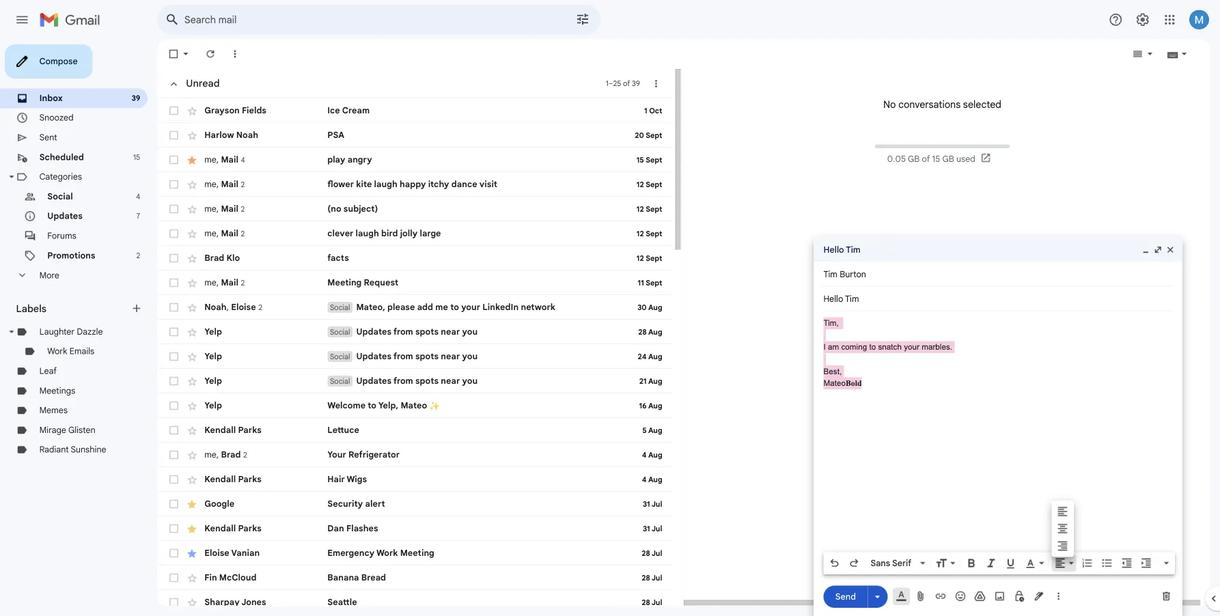 Task type: describe. For each thing, give the bounding box(es) containing it.
unread button
[[179, 80, 249, 107]]

ice cream
[[363, 117, 410, 129]]

0 vertical spatial to
[[500, 336, 510, 347]]

google
[[227, 554, 260, 566]]

3 you from the top
[[513, 418, 530, 429]]

meetings link
[[44, 428, 84, 440]]

wigs
[[385, 527, 407, 539]]

hair
[[363, 527, 383, 539]]

main content containing unread
[[175, 44, 1220, 616]]

play
[[363, 172, 383, 183]]

mail for (no
[[245, 226, 265, 238]]

laughter dazzle
[[44, 363, 114, 375]]

Search mail text field
[[205, 15, 601, 29]]

(no subject) link
[[363, 225, 671, 239]]

your
[[363, 500, 384, 511]]

me , mail for play angry
[[227, 171, 265, 183]]

request
[[404, 308, 442, 320]]

10 row from the top
[[175, 355, 747, 383]]

grayson
[[227, 117, 266, 129]]

more button
[[0, 295, 164, 317]]

row containing noah
[[175, 328, 747, 355]]

labels heading
[[18, 336, 145, 350]]

dan flashes link
[[363, 581, 671, 594]]

subject)
[[381, 226, 420, 238]]

psa
[[363, 144, 382, 156]]

kendall for dan
[[227, 582, 262, 593]]

11 row from the top
[[175, 383, 747, 410]]

1 parks from the top
[[264, 472, 290, 484]]

labels
[[18, 336, 52, 350]]

emails
[[77, 385, 105, 396]]

6 row from the top
[[175, 246, 747, 273]]

memes link
[[44, 450, 75, 462]]

laugh
[[415, 199, 441, 211]]

psa link
[[363, 143, 671, 157]]

activity:
[[1038, 595, 1067, 605]]

compose button
[[5, 49, 103, 87]]

dan flashes
[[363, 582, 420, 593]]

social for 11th row
[[366, 391, 389, 401]]

spots for 11th row
[[461, 390, 487, 402]]

ago
[[1093, 595, 1107, 605]]

harlow
[[227, 144, 260, 156]]

burton
[[933, 299, 962, 311]]

16 row from the top
[[175, 519, 747, 547]]

inbox
[[44, 103, 70, 115]]

security alert
[[363, 554, 427, 566]]

play angry link
[[363, 171, 671, 184]]

klo
[[251, 281, 266, 293]]

mateo,
[[396, 336, 428, 347]]

brad klo
[[227, 281, 266, 293]]

meeting request link
[[363, 307, 671, 321]]

alert
[[405, 554, 427, 566]]

laughter dazzle link
[[44, 363, 114, 375]]

meeting request
[[363, 308, 442, 320]]

work
[[53, 385, 75, 396]]

forums link
[[53, 256, 85, 268]]

2 for noah
[[287, 336, 291, 347]]

1 kendall from the top
[[227, 472, 262, 484]]

selected
[[1070, 109, 1113, 123]]

0 horizontal spatial noah
[[227, 335, 251, 347]]

3 social updates from spots near you from the top
[[366, 418, 530, 429]]

mail for play
[[245, 171, 265, 183]]

1 social updates from spots near you from the top
[[366, 363, 530, 375]]

brad
[[227, 281, 249, 293]]

leaf
[[44, 407, 63, 418]]

near for tenth row from the bottom
[[490, 363, 511, 375]]

ice
[[363, 117, 378, 129]]

security
[[363, 554, 403, 566]]

1 inside unread 'tab panel'
[[673, 88, 676, 98]]

categories
[[44, 191, 91, 202]]

Message Body text field
[[915, 353, 1220, 610]]

play angry
[[363, 172, 413, 183]]

4 row from the top
[[175, 191, 747, 219]]

work emails
[[53, 385, 105, 396]]

your
[[512, 336, 533, 347]]

your refrigerator link
[[363, 499, 671, 512]]

more
[[44, 300, 66, 312]]

leaf link
[[44, 407, 63, 418]]

me ,
[[227, 253, 245, 265]]

me , mail 2
[[227, 308, 272, 320]]

2 social updates from spots near you from the top
[[366, 390, 530, 402]]

memes
[[44, 450, 75, 462]]

social inside labels "navigation"
[[53, 213, 81, 224]]

security alert link
[[363, 553, 671, 567]]

spots for tenth row from the bottom
[[461, 363, 487, 375]]

hair wigs link
[[363, 526, 671, 540]]

flower kite laugh happy itchy dance visit
[[363, 199, 552, 211]]

2 inside labels "navigation"
[[151, 279, 156, 289]]

dazzle
[[85, 363, 114, 375]]

please
[[430, 336, 461, 347]]

itchy
[[475, 199, 499, 211]]

1 horizontal spatial 1
[[1069, 595, 1072, 605]]

welcome to yelp, mateo link
[[363, 444, 671, 458]]

facts
[[363, 281, 387, 293]]

laughter
[[44, 363, 83, 375]]

last account activity: 1 hour ago
[[987, 595, 1107, 605]]

add
[[463, 336, 481, 347]]

sent
[[44, 147, 63, 159]]

updates for 12th row
[[396, 418, 435, 429]]

refresh image
[[227, 53, 240, 67]]

tim,
[[915, 354, 935, 364]]

kite
[[395, 199, 413, 211]]

eloise
[[256, 335, 284, 347]]

19 row from the top
[[175, 601, 747, 616]]

–
[[676, 88, 681, 98]]

25
[[681, 88, 690, 98]]

your refrigerator
[[363, 500, 444, 511]]

4 mail from the top
[[245, 308, 265, 320]]

1 kendall parks from the top
[[227, 472, 290, 484]]

formatting options toolbar
[[915, 614, 1220, 616]]

dan
[[363, 582, 382, 593]]



Task type: locate. For each thing, give the bounding box(es) containing it.
facts link
[[363, 280, 671, 294]]

1 yelp from the top
[[227, 363, 246, 375]]

flower kite laugh happy itchy dance visit link
[[363, 198, 671, 212]]

spots for 12th row
[[461, 418, 487, 429]]

harlow noah
[[227, 144, 287, 156]]

15 row from the top
[[175, 492, 747, 519]]

main content
[[175, 44, 1220, 616]]

1 vertical spatial noah
[[227, 335, 251, 347]]

snoozed
[[44, 125, 82, 137]]

updates link
[[53, 234, 92, 246]]

tim burton
[[915, 299, 962, 311]]

3 kendall parks from the top
[[227, 582, 290, 593]]

1 vertical spatial me , mail
[[227, 199, 265, 210]]

from
[[437, 363, 459, 375], [437, 390, 459, 402], [437, 418, 459, 429]]

0 vertical spatial 1
[[673, 88, 676, 98]]

3 kendall from the top
[[227, 582, 262, 593]]

None checkbox
[[186, 53, 200, 67], [186, 116, 200, 130], [186, 143, 200, 157], [186, 171, 200, 184], [186, 198, 200, 212], [186, 280, 200, 294], [186, 389, 200, 403], [186, 444, 200, 458], [186, 553, 200, 567], [186, 608, 200, 616], [186, 53, 200, 67], [186, 116, 200, 130], [186, 143, 200, 157], [186, 171, 200, 184], [186, 198, 200, 212], [186, 280, 200, 294], [186, 389, 200, 403], [186, 444, 200, 458], [186, 553, 200, 567], [186, 608, 200, 616]]

13 row from the top
[[175, 437, 747, 465]]

2 kendall parks from the top
[[227, 527, 290, 539]]

(no
[[363, 226, 379, 238]]

1 row from the top
[[175, 109, 747, 137]]

compose
[[44, 62, 86, 74]]

14 row from the top
[[175, 465, 747, 492]]

row containing harlow noah
[[175, 137, 747, 164]]

row containing brad klo
[[175, 273, 747, 301]]

updates inside labels "navigation"
[[53, 234, 92, 246]]

grayson fields
[[227, 117, 296, 129]]

0 vertical spatial near
[[490, 363, 511, 375]]

2 vertical spatial parks
[[264, 582, 290, 593]]

welcome
[[363, 445, 406, 457]]

unread tab panel
[[175, 77, 747, 616]]

hour
[[1074, 595, 1091, 605]]

2 for me
[[267, 309, 272, 319]]

None search field
[[175, 5, 667, 38]]

noah
[[262, 144, 287, 156], [227, 335, 251, 347]]

forums
[[53, 256, 85, 268]]

conversations
[[998, 109, 1068, 123]]

5 row from the top
[[175, 219, 747, 246]]

1 vertical spatial to
[[408, 445, 418, 457]]

social inside social mateo, please add me to your linkedin network
[[366, 336, 389, 346]]

2
[[151, 279, 156, 289], [267, 309, 272, 319], [287, 336, 291, 347]]

parks for dan
[[264, 582, 290, 593]]

snoozed link
[[44, 125, 82, 137]]

1 vertical spatial spots
[[461, 390, 487, 402]]

1 vertical spatial you
[[513, 390, 530, 402]]

1 left the 25
[[673, 88, 676, 98]]

3 row from the top
[[175, 164, 747, 191]]

yelp,
[[420, 445, 442, 457]]

search mail image
[[179, 10, 204, 34]]

to left your
[[500, 336, 510, 347]]

9 row from the top
[[175, 328, 747, 355]]

ice cream link
[[363, 116, 671, 130]]

2 vertical spatial you
[[513, 418, 530, 429]]

gmail image
[[44, 8, 118, 36]]

updates
[[53, 234, 92, 246], [396, 363, 435, 375], [396, 390, 435, 402], [396, 418, 435, 429]]

meeting
[[363, 308, 401, 320]]

promotions
[[53, 278, 106, 290]]

1 vertical spatial 2
[[267, 309, 272, 319]]

0 horizontal spatial to
[[408, 445, 418, 457]]

3 parks from the top
[[264, 582, 290, 593]]

Subject field
[[915, 325, 1220, 339]]

no
[[982, 109, 996, 123]]

mateo
[[445, 445, 474, 457]]

1 vertical spatial kendall
[[227, 527, 262, 539]]

3 mail from the top
[[245, 226, 265, 238]]

2 spots from the top
[[461, 390, 487, 402]]

1 mail from the top
[[245, 171, 265, 183]]

0 horizontal spatial 2
[[151, 279, 156, 289]]

parks
[[264, 472, 290, 484], [264, 527, 290, 539], [264, 582, 290, 593]]

0 vertical spatial you
[[513, 363, 530, 375]]

1 near from the top
[[490, 363, 511, 375]]

hair wigs
[[363, 527, 407, 539]]

0 vertical spatial me , mail
[[227, 171, 265, 183]]

2 kendall from the top
[[227, 527, 262, 539]]

3 from from the top
[[437, 418, 459, 429]]

8 row from the top
[[175, 301, 747, 328]]

2 vertical spatial kendall parks
[[227, 582, 290, 593]]

flower
[[363, 199, 393, 211]]

near for 11th row
[[490, 390, 511, 402]]

1 vertical spatial parks
[[264, 527, 290, 539]]

happy
[[444, 199, 473, 211]]

2 vertical spatial near
[[490, 418, 511, 429]]

row containing google
[[175, 547, 747, 574]]

categories link
[[44, 191, 91, 202]]

1 me , mail from the top
[[227, 171, 265, 183]]

2 inside me , mail 2
[[267, 309, 272, 319]]

noah , eloise 2
[[227, 335, 291, 347]]

0 vertical spatial parks
[[264, 472, 290, 484]]

1 vertical spatial near
[[490, 390, 511, 402]]

yelp
[[227, 363, 246, 375], [227, 390, 246, 402], [227, 418, 246, 429], [227, 445, 246, 457]]

0 horizontal spatial 1
[[673, 88, 676, 98]]

mail
[[245, 171, 265, 183], [245, 199, 265, 210], [245, 226, 265, 238], [245, 308, 265, 320]]

last
[[987, 595, 1003, 605]]

social mateo, please add me to your linkedin network
[[366, 336, 617, 347]]

scheduled link
[[44, 169, 93, 181]]

kendall parks for hair
[[227, 527, 290, 539]]

fields
[[268, 117, 296, 129]]

updates for 11th row
[[396, 390, 435, 402]]

2 vertical spatial spots
[[461, 418, 487, 429]]

noah down me , mail 2
[[227, 335, 251, 347]]

noah down fields
[[262, 144, 287, 156]]

3 yelp from the top
[[227, 418, 246, 429]]

near
[[490, 363, 511, 375], [490, 390, 511, 402], [490, 418, 511, 429]]

7 row from the top
[[175, 273, 747, 301]]

0 vertical spatial social updates from spots near you
[[366, 363, 530, 375]]

unread
[[206, 86, 244, 100]]

social for tenth row from the bottom
[[366, 364, 389, 374]]

linkedin
[[536, 336, 576, 347]]

from for 11th row
[[437, 390, 459, 402]]

1 you from the top
[[513, 363, 530, 375]]

2 near from the top
[[490, 390, 511, 402]]

sent link
[[44, 147, 63, 159]]

1 horizontal spatial 2
[[267, 309, 272, 319]]

kendall parks for dan
[[227, 582, 290, 593]]

1 vertical spatial 1
[[1069, 595, 1072, 605]]

3 me , mail from the top
[[227, 226, 265, 238]]

kendall parks
[[227, 472, 290, 484], [227, 527, 290, 539], [227, 582, 290, 593]]

2 inside noah , eloise 2
[[287, 336, 291, 347]]

1 left hour
[[1069, 595, 1072, 605]]

inbox link
[[44, 103, 70, 115]]

mail for flower
[[245, 199, 265, 210]]

2 vertical spatial me , mail
[[227, 226, 265, 238]]

1 horizontal spatial noah
[[262, 144, 287, 156]]

visit
[[532, 199, 552, 211]]

0 vertical spatial noah
[[262, 144, 287, 156]]

None checkbox
[[186, 225, 200, 239], [186, 253, 200, 266], [186, 307, 200, 321], [186, 335, 200, 348], [186, 362, 200, 376], [186, 417, 200, 430], [186, 471, 200, 485], [186, 499, 200, 512], [186, 526, 200, 540], [186, 581, 200, 594], [186, 225, 200, 239], [186, 253, 200, 266], [186, 307, 200, 321], [186, 335, 200, 348], [186, 362, 200, 376], [186, 417, 200, 430], [186, 471, 200, 485], [186, 499, 200, 512], [186, 526, 200, 540], [186, 581, 200, 594]]

spots
[[461, 363, 487, 375], [461, 390, 487, 402], [461, 418, 487, 429]]

work emails link
[[53, 385, 105, 396]]

follow link to manage storage image
[[1089, 169, 1103, 183]]

2 from from the top
[[437, 390, 459, 402]]

17 row from the top
[[175, 547, 747, 574]]

lettuce link
[[363, 471, 671, 485]]

row containing grayson fields
[[175, 109, 747, 137]]

0 vertical spatial spots
[[461, 363, 487, 375]]

2 row from the top
[[175, 137, 747, 164]]

labels navigation
[[0, 44, 175, 616]]

me , mail for (no subject)
[[227, 226, 265, 238]]

from for 12th row
[[437, 418, 459, 429]]

1
[[673, 88, 676, 98], [1069, 595, 1072, 605]]

1 horizontal spatial to
[[500, 336, 510, 347]]

2 you from the top
[[513, 390, 530, 402]]

hello tim dialog
[[904, 264, 1220, 616]]

(no subject)
[[363, 226, 420, 238]]

2 vertical spatial from
[[437, 418, 459, 429]]

1 vertical spatial from
[[437, 390, 459, 402]]

4 yelp from the top
[[227, 445, 246, 457]]

2 horizontal spatial 2
[[287, 336, 291, 347]]

kendall for hair
[[227, 527, 262, 539]]

0 vertical spatial 2
[[151, 279, 156, 289]]

flashes
[[385, 582, 420, 593]]

me
[[227, 171, 240, 183], [227, 199, 240, 210], [227, 226, 240, 238], [227, 253, 240, 265], [227, 308, 240, 320], [483, 336, 498, 347], [227, 499, 240, 511]]

network
[[578, 336, 617, 347]]

2 vertical spatial 2
[[287, 336, 291, 347]]

1 spots from the top
[[461, 363, 487, 375]]

to
[[500, 336, 510, 347], [408, 445, 418, 457]]

updates for tenth row from the bottom
[[396, 363, 435, 375]]

from for tenth row from the bottom
[[437, 363, 459, 375]]

kendall
[[227, 472, 262, 484], [227, 527, 262, 539], [227, 582, 262, 593]]

18 row from the top
[[175, 574, 747, 601]]

0 vertical spatial kendall
[[227, 472, 262, 484]]

tim
[[915, 299, 931, 311]]

me , mail for flower kite laugh happy itchy dance visit
[[227, 199, 265, 210]]

12 row from the top
[[175, 410, 747, 437]]

scheduled
[[44, 169, 93, 181]]

2 vertical spatial social updates from spots near you
[[366, 418, 530, 429]]

2 yelp from the top
[[227, 390, 246, 402]]

2 vertical spatial kendall
[[227, 582, 262, 593]]

promotions link
[[53, 278, 106, 290]]

social
[[53, 213, 81, 224], [366, 336, 389, 346], [366, 364, 389, 374], [366, 391, 389, 401], [366, 418, 389, 428]]

lettuce
[[363, 472, 399, 484]]

1 from from the top
[[437, 363, 459, 375]]

1 vertical spatial kendall parks
[[227, 527, 290, 539]]

2 me , mail from the top
[[227, 199, 265, 210]]

welcome to yelp, mateo
[[363, 445, 477, 457]]

15
[[148, 170, 156, 180]]

dance
[[501, 199, 530, 211]]

2 mail from the top
[[245, 199, 265, 210]]

1 vertical spatial social updates from spots near you
[[366, 390, 530, 402]]

2 parks from the top
[[264, 527, 290, 539]]

main menu image
[[16, 14, 33, 30]]

social for row containing noah
[[366, 336, 389, 346]]

0 vertical spatial from
[[437, 363, 459, 375]]

parks for hair
[[264, 527, 290, 539]]

3 spots from the top
[[461, 418, 487, 429]]

social for 12th row
[[366, 418, 389, 428]]

0 vertical spatial kendall parks
[[227, 472, 290, 484]]

near for 12th row
[[490, 418, 511, 429]]

to left the yelp,
[[408, 445, 418, 457]]

row
[[175, 109, 747, 137], [175, 137, 747, 164], [175, 164, 747, 191], [175, 191, 747, 219], [175, 219, 747, 246], [175, 246, 747, 273], [175, 273, 747, 301], [175, 301, 747, 328], [175, 328, 747, 355], [175, 355, 747, 383], [175, 383, 747, 410], [175, 410, 747, 437], [175, 437, 747, 465], [175, 465, 747, 492], [175, 492, 747, 519], [175, 519, 747, 547], [175, 547, 747, 574], [175, 574, 747, 601], [175, 601, 747, 616]]

3 near from the top
[[490, 418, 511, 429]]



Task type: vqa. For each thing, say whether or not it's contained in the screenshot.
Yelp corresponding to ninth row from the bottom of the Unread "tab panel"
yes



